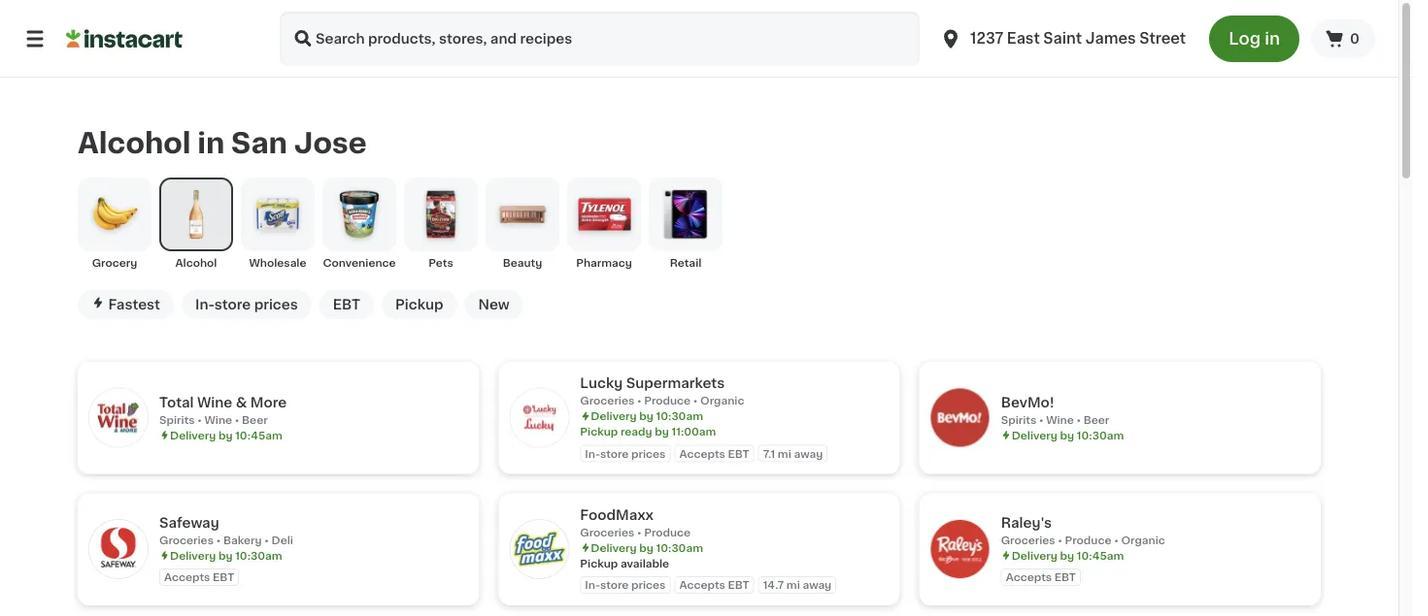 Task type: describe. For each thing, give the bounding box(es) containing it.
alcohol in san jose main content
[[0, 78, 1399, 617]]

11:00am
[[672, 427, 716, 437]]

safeway
[[159, 516, 219, 530]]

in-store prices for foodmaxx
[[585, 580, 666, 591]]

ebt left '14.7'
[[728, 580, 750, 591]]

available
[[621, 558, 669, 569]]

delivery up ready
[[591, 411, 637, 422]]

alcohol button
[[159, 178, 233, 271]]

pharmacy button
[[567, 178, 641, 271]]

total
[[159, 396, 194, 410]]

away for lucky supermarkets
[[794, 449, 823, 459]]

foodmaxx groceries • produce
[[580, 508, 691, 538]]

in- for foodmaxx
[[585, 580, 600, 591]]

raley's
[[1001, 516, 1052, 530]]

pickup ready by 11:00am
[[580, 427, 716, 437]]

ebt down raley's groceries • produce • organic
[[1055, 572, 1076, 583]]

log in button
[[1209, 16, 1300, 62]]

alcohol in san jose
[[78, 129, 367, 157]]

produce for foodmaxx
[[644, 527, 691, 538]]

accepts left '14.7'
[[679, 580, 725, 591]]

instacart logo image
[[66, 27, 183, 51]]

14.7
[[763, 580, 784, 591]]

by right ready
[[655, 427, 669, 437]]

pickup button
[[382, 290, 457, 319]]

&
[[236, 396, 247, 410]]

bevmo!
[[1001, 396, 1055, 410]]

in- inside button
[[195, 298, 214, 312]]

east
[[1007, 32, 1040, 46]]

store for lucky
[[600, 449, 629, 459]]

pets
[[429, 258, 453, 268]]

more
[[250, 396, 287, 410]]

groceries inside lucky supermarkets groceries • produce • organic
[[580, 396, 635, 406]]

10:30am up available
[[656, 543, 703, 554]]

Search field
[[280, 12, 920, 66]]

lucky supermarkets image
[[510, 389, 569, 447]]

in-store prices inside button
[[195, 298, 298, 312]]

retail button
[[649, 178, 723, 271]]

raley's image
[[931, 521, 989, 579]]

safeway groceries • bakery • deli
[[159, 516, 293, 546]]

total wine & more spirits • wine • beer
[[159, 396, 287, 426]]

accepts ebt down safeway groceries • bakery • deli
[[164, 572, 234, 583]]

beauty
[[503, 258, 542, 268]]

pickup available
[[580, 558, 669, 569]]

foodmaxx image
[[510, 521, 569, 579]]

ebt down the bakery
[[213, 572, 234, 583]]

grocery
[[92, 258, 137, 268]]

delivery by 10:30am down bevmo! spirits • wine • beer
[[1012, 430, 1124, 441]]

• inside foodmaxx groceries • produce
[[637, 527, 642, 538]]

retail
[[670, 258, 702, 268]]

by up pickup ready by 11:00am
[[639, 411, 654, 422]]

delivery for raley's
[[1012, 551, 1058, 561]]

produce for raley's
[[1065, 535, 1112, 546]]

in-store prices for lucky
[[585, 449, 666, 459]]

delivery by 10:45am for total wine & more
[[170, 430, 282, 441]]

14.7 mi away
[[763, 580, 832, 591]]

7.1
[[763, 449, 775, 459]]

10:45am for total wine & more
[[235, 430, 282, 441]]

jose
[[294, 129, 367, 157]]

street
[[1140, 32, 1186, 46]]

lucky
[[580, 377, 623, 390]]

in- for lucky supermarkets
[[585, 449, 600, 459]]

log
[[1229, 31, 1261, 47]]

groceries for safeway
[[159, 535, 214, 546]]

organic inside raley's groceries • produce • organic
[[1121, 535, 1165, 546]]

james
[[1086, 32, 1136, 46]]

produce inside lucky supermarkets groceries • produce • organic
[[644, 396, 691, 406]]

pharmacy
[[576, 258, 632, 268]]

organic inside lucky supermarkets groceries • produce • organic
[[700, 396, 745, 406]]

delivery for safeway
[[170, 551, 216, 561]]

supermarkets
[[626, 377, 725, 390]]

bevmo! image
[[931, 389, 989, 447]]



Task type: vqa. For each thing, say whether or not it's contained in the screenshot.
21
no



Task type: locate. For each thing, give the bounding box(es) containing it.
convenience
[[323, 258, 396, 268]]

prices down wholesale
[[254, 298, 298, 312]]

in
[[1265, 31, 1280, 47], [197, 129, 225, 157]]

wine
[[197, 396, 232, 410], [204, 415, 232, 426], [1046, 415, 1074, 426]]

in inside button
[[1265, 31, 1280, 47]]

alcohol
[[78, 129, 191, 157], [175, 258, 217, 268]]

1 vertical spatial pickup
[[580, 427, 618, 437]]

2 vertical spatial store
[[600, 580, 629, 591]]

in-store prices down pickup available
[[585, 580, 666, 591]]

pickup
[[395, 298, 443, 312], [580, 427, 618, 437], [580, 558, 618, 569]]

ebt button
[[319, 290, 374, 319]]

1 vertical spatial alcohol
[[175, 258, 217, 268]]

1 horizontal spatial organic
[[1121, 535, 1165, 546]]

delivery by 10:45am for raley's
[[1012, 551, 1124, 561]]

2 vertical spatial prices
[[631, 580, 666, 591]]

0 vertical spatial 10:45am
[[235, 430, 282, 441]]

delivery down total
[[170, 430, 216, 441]]

alcohol inside button
[[175, 258, 217, 268]]

wholesale
[[249, 258, 306, 268]]

accepts
[[679, 449, 725, 459], [164, 572, 210, 583], [1006, 572, 1052, 583], [679, 580, 725, 591]]

2 beer from the left
[[1084, 415, 1110, 426]]

2 spirits from the left
[[1001, 415, 1037, 426]]

delivery by 10:45am down total wine & more spirits • wine • beer
[[170, 430, 282, 441]]

0 vertical spatial delivery by 10:45am
[[170, 430, 282, 441]]

groceries for foodmaxx
[[580, 527, 635, 538]]

0 vertical spatial pickup
[[395, 298, 443, 312]]

0 horizontal spatial spirits
[[159, 415, 195, 426]]

0 vertical spatial mi
[[778, 449, 792, 459]]

raley's groceries • produce • organic
[[1001, 516, 1165, 546]]

by down raley's groceries • produce • organic
[[1060, 551, 1074, 561]]

alcohol for alcohol in san jose
[[78, 129, 191, 157]]

groceries down safeway
[[159, 535, 214, 546]]

1 vertical spatial delivery by 10:45am
[[1012, 551, 1124, 561]]

beer inside bevmo! spirits • wine • beer
[[1084, 415, 1110, 426]]

10:30am
[[656, 411, 703, 422], [1077, 430, 1124, 441], [656, 543, 703, 554], [235, 551, 282, 561]]

away right 7.1
[[794, 449, 823, 459]]

1 vertical spatial in
[[197, 129, 225, 157]]

1 vertical spatial mi
[[787, 580, 800, 591]]

in-store prices down wholesale
[[195, 298, 298, 312]]

produce inside raley's groceries • produce • organic
[[1065, 535, 1112, 546]]

ebt
[[333, 298, 360, 312], [728, 449, 750, 459], [213, 572, 234, 583], [1055, 572, 1076, 583], [728, 580, 750, 591]]

beer inside total wine & more spirits • wine • beer
[[242, 415, 268, 426]]

0
[[1350, 32, 1360, 46]]

wholesale button
[[241, 178, 315, 271]]

prices
[[254, 298, 298, 312], [631, 449, 666, 459], [631, 580, 666, 591]]

7.1 mi away
[[763, 449, 823, 459]]

0 vertical spatial in
[[1265, 31, 1280, 47]]

0 button
[[1311, 19, 1375, 58]]

in right log
[[1265, 31, 1280, 47]]

alcohol for alcohol
[[175, 258, 217, 268]]

in-store prices
[[195, 298, 298, 312], [585, 449, 666, 459], [585, 580, 666, 591]]

1237 east saint james street button
[[939, 12, 1186, 66]]

away right '14.7'
[[803, 580, 832, 591]]

1 horizontal spatial beer
[[1084, 415, 1110, 426]]

pickup for pickup ready by 11:00am
[[580, 427, 618, 437]]

in inside main content
[[197, 129, 225, 157]]

accepts ebt down 11:00am
[[679, 449, 750, 459]]

beer
[[242, 415, 268, 426], [1084, 415, 1110, 426]]

foodmaxx
[[580, 508, 654, 522]]

in-
[[195, 298, 214, 312], [585, 449, 600, 459], [585, 580, 600, 591]]

lucky supermarkets groceries • produce • organic
[[580, 377, 745, 406]]

accepts down 11:00am
[[679, 449, 725, 459]]

0 horizontal spatial organic
[[700, 396, 745, 406]]

new
[[478, 298, 510, 312]]

in for log
[[1265, 31, 1280, 47]]

in- down pickup available
[[585, 580, 600, 591]]

in-store prices down ready
[[585, 449, 666, 459]]

0 horizontal spatial 10:45am
[[235, 430, 282, 441]]

10:30am down the bakery
[[235, 551, 282, 561]]

0 vertical spatial in-store prices
[[195, 298, 298, 312]]

by down total wine & more spirits • wine • beer
[[218, 430, 233, 441]]

1237 east saint james street
[[970, 32, 1186, 46]]

deli
[[272, 535, 293, 546]]

beauty button
[[486, 178, 559, 271]]

groceries down lucky in the left bottom of the page
[[580, 396, 635, 406]]

new button
[[465, 290, 523, 319]]

10:30am up 11:00am
[[656, 411, 703, 422]]

1 spirits from the left
[[159, 415, 195, 426]]

grocery button
[[78, 178, 152, 271]]

alcohol up in-store prices button
[[175, 258, 217, 268]]

accepts ebt down the raley's
[[1006, 572, 1076, 583]]

ebt down "convenience"
[[333, 298, 360, 312]]

mi right '14.7'
[[787, 580, 800, 591]]

bevmo! spirits • wine • beer
[[1001, 396, 1110, 426]]

1 vertical spatial 10:45am
[[1077, 551, 1124, 561]]

delivery for bevmo!
[[1012, 430, 1058, 441]]

prices for foodmaxx
[[631, 580, 666, 591]]

away for foodmaxx
[[803, 580, 832, 591]]

10:45am for raley's
[[1077, 551, 1124, 561]]

groceries for raley's
[[1001, 535, 1055, 546]]

delivery by 10:45am down raley's groceries • produce • organic
[[1012, 551, 1124, 561]]

1 vertical spatial prices
[[631, 449, 666, 459]]

store down wholesale
[[214, 298, 251, 312]]

alcohol up grocery button
[[78, 129, 191, 157]]

in- down pickup ready by 11:00am
[[585, 449, 600, 459]]

spirits down total
[[159, 415, 195, 426]]

wine inside bevmo! spirits • wine • beer
[[1046, 415, 1074, 426]]

1 vertical spatial away
[[803, 580, 832, 591]]

san
[[231, 129, 287, 157]]

ebt inside button
[[333, 298, 360, 312]]

produce
[[644, 396, 691, 406], [644, 527, 691, 538], [1065, 535, 1112, 546]]

•
[[637, 396, 642, 406], [693, 396, 698, 406], [197, 415, 202, 426], [235, 415, 239, 426], [1039, 415, 1044, 426], [1077, 415, 1081, 426], [637, 527, 642, 538], [216, 535, 221, 546], [265, 535, 269, 546], [1058, 535, 1063, 546], [1114, 535, 1119, 546]]

in left san at the top left of page
[[197, 129, 225, 157]]

groceries
[[580, 396, 635, 406], [580, 527, 635, 538], [159, 535, 214, 546], [1001, 535, 1055, 546]]

10:45am down raley's groceries • produce • organic
[[1077, 551, 1124, 561]]

store down pickup available
[[600, 580, 629, 591]]

delivery down safeway
[[170, 551, 216, 561]]

0 horizontal spatial beer
[[242, 415, 268, 426]]

delivery by 10:30am up pickup ready by 11:00am
[[591, 411, 703, 422]]

store down ready
[[600, 449, 629, 459]]

1237 east saint james street button
[[928, 12, 1198, 66]]

mi for foodmaxx
[[787, 580, 800, 591]]

spirits down bevmo!
[[1001, 415, 1037, 426]]

groceries down the raley's
[[1001, 535, 1055, 546]]

log in
[[1229, 31, 1280, 47]]

1 horizontal spatial spirits
[[1001, 415, 1037, 426]]

pickup for pickup
[[395, 298, 443, 312]]

1 horizontal spatial in
[[1265, 31, 1280, 47]]

0 vertical spatial organic
[[700, 396, 745, 406]]

delivery up pickup available
[[591, 543, 637, 554]]

10:30am down bevmo! spirits • wine • beer
[[1077, 430, 1124, 441]]

mi
[[778, 449, 792, 459], [787, 580, 800, 591]]

accepts ebt left '14.7'
[[679, 580, 750, 591]]

groceries inside foodmaxx groceries • produce
[[580, 527, 635, 538]]

accepts down safeway
[[164, 572, 210, 583]]

in for alcohol
[[197, 129, 225, 157]]

pickup left available
[[580, 558, 618, 569]]

in- right fastest
[[195, 298, 214, 312]]

by
[[639, 411, 654, 422], [655, 427, 669, 437], [218, 430, 233, 441], [1060, 430, 1074, 441], [639, 543, 654, 554], [218, 551, 233, 561], [1060, 551, 1074, 561]]

by up available
[[639, 543, 654, 554]]

delivery down bevmo! spirits • wine • beer
[[1012, 430, 1058, 441]]

delivery
[[591, 411, 637, 422], [170, 430, 216, 441], [1012, 430, 1058, 441], [591, 543, 637, 554], [170, 551, 216, 561], [1012, 551, 1058, 561]]

prices for lucky
[[631, 449, 666, 459]]

prices inside button
[[254, 298, 298, 312]]

ebt left 7.1
[[728, 449, 750, 459]]

2 vertical spatial in-
[[585, 580, 600, 591]]

produce inside foodmaxx groceries • produce
[[644, 527, 691, 538]]

1 vertical spatial in-
[[585, 449, 600, 459]]

safeway image
[[89, 521, 148, 579]]

groceries down foodmaxx
[[580, 527, 635, 538]]

by down the bakery
[[218, 551, 233, 561]]

1 vertical spatial in-store prices
[[585, 449, 666, 459]]

pets button
[[404, 178, 478, 271]]

0 vertical spatial away
[[794, 449, 823, 459]]

delivery by 10:30am up available
[[591, 543, 703, 554]]

mi right 7.1
[[778, 449, 792, 459]]

fastest
[[108, 298, 160, 312]]

organic
[[700, 396, 745, 406], [1121, 535, 1165, 546]]

pickup inside button
[[395, 298, 443, 312]]

delivery by 10:45am
[[170, 430, 282, 441], [1012, 551, 1124, 561]]

0 horizontal spatial delivery by 10:45am
[[170, 430, 282, 441]]

groceries inside raley's groceries • produce • organic
[[1001, 535, 1055, 546]]

delivery by 10:30am down the bakery
[[170, 551, 282, 561]]

store for foodmaxx
[[600, 580, 629, 591]]

1 vertical spatial organic
[[1121, 535, 1165, 546]]

store inside button
[[214, 298, 251, 312]]

delivery by 10:30am
[[591, 411, 703, 422], [1012, 430, 1124, 441], [591, 543, 703, 554], [170, 551, 282, 561]]

store
[[214, 298, 251, 312], [600, 449, 629, 459], [600, 580, 629, 591]]

2 vertical spatial pickup
[[580, 558, 618, 569]]

spirits inside bevmo! spirits • wine • beer
[[1001, 415, 1037, 426]]

accepts ebt
[[679, 449, 750, 459], [164, 572, 234, 583], [1006, 572, 1076, 583], [679, 580, 750, 591]]

prices down available
[[631, 580, 666, 591]]

10:45am down the more
[[235, 430, 282, 441]]

pickup for pickup available
[[580, 558, 618, 569]]

saint
[[1044, 32, 1082, 46]]

1 horizontal spatial delivery by 10:45am
[[1012, 551, 1124, 561]]

1 beer from the left
[[242, 415, 268, 426]]

pickup left ready
[[580, 427, 618, 437]]

away
[[794, 449, 823, 459], [803, 580, 832, 591]]

accepts down the raley's
[[1006, 572, 1052, 583]]

prices down pickup ready by 11:00am
[[631, 449, 666, 459]]

2 vertical spatial in-store prices
[[585, 580, 666, 591]]

None search field
[[280, 12, 920, 66]]

in-store prices button
[[182, 290, 312, 319]]

1237
[[970, 32, 1004, 46]]

0 vertical spatial alcohol
[[78, 129, 191, 157]]

pickup down pets on the left
[[395, 298, 443, 312]]

convenience button
[[322, 178, 396, 271]]

ready
[[621, 427, 652, 437]]

delivery for total wine & more
[[170, 430, 216, 441]]

1 horizontal spatial 10:45am
[[1077, 551, 1124, 561]]

0 vertical spatial prices
[[254, 298, 298, 312]]

10:45am
[[235, 430, 282, 441], [1077, 551, 1124, 561]]

0 vertical spatial store
[[214, 298, 251, 312]]

fastest button
[[78, 290, 174, 319]]

total wine & more image
[[89, 389, 148, 447]]

0 horizontal spatial in
[[197, 129, 225, 157]]

1 vertical spatial store
[[600, 449, 629, 459]]

bakery
[[223, 535, 262, 546]]

0 vertical spatial in-
[[195, 298, 214, 312]]

by down bevmo! spirits • wine • beer
[[1060, 430, 1074, 441]]

spirits
[[159, 415, 195, 426], [1001, 415, 1037, 426]]

mi for lucky supermarkets
[[778, 449, 792, 459]]

delivery down the raley's
[[1012, 551, 1058, 561]]

spirits inside total wine & more spirits • wine • beer
[[159, 415, 195, 426]]

groceries inside safeway groceries • bakery • deli
[[159, 535, 214, 546]]



